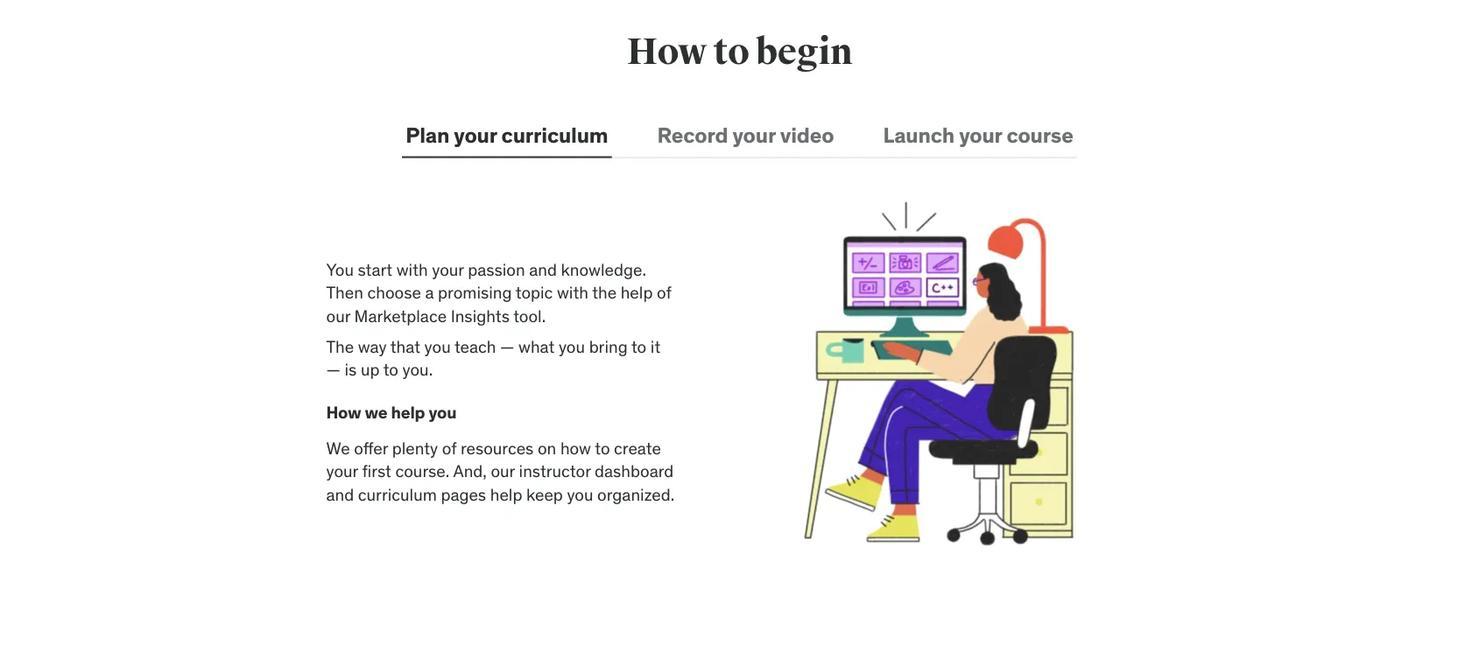 Task type: vqa. For each thing, say whether or not it's contained in the screenshot.
the topmost with
yes



Task type: describe. For each thing, give the bounding box(es) containing it.
0 vertical spatial —
[[500, 336, 515, 357]]

and inside you start with your passion and knowledge. then choose a promising topic with the help of our marketplace insights tool.
[[529, 259, 557, 280]]

instructor
[[519, 461, 591, 482]]

tool.
[[513, 306, 546, 327]]

bring
[[589, 336, 628, 357]]

topic
[[516, 282, 553, 303]]

plan
[[406, 122, 450, 148]]

our inside you start with your passion and knowledge. then choose a promising topic with the help of our marketplace insights tool.
[[326, 306, 350, 327]]

you up you.
[[424, 336, 451, 357]]

dashboard
[[595, 461, 674, 482]]

launch your course button
[[880, 114, 1077, 156]]

to right "up"
[[383, 359, 399, 380]]

course.
[[395, 461, 450, 482]]

then
[[326, 282, 363, 303]]

keep
[[526, 484, 563, 505]]

how we help you
[[326, 402, 457, 423]]

passion
[[468, 259, 525, 280]]

you up plenty
[[429, 402, 457, 423]]

your for record
[[733, 122, 776, 148]]

you inside we offer plenty of resources on how to create your first course. and, our instructor dashboard and curriculum pages help keep you organized.
[[567, 484, 593, 505]]

a
[[425, 282, 434, 303]]

plenty
[[392, 437, 438, 458]]

way
[[358, 336, 387, 357]]

resources
[[461, 437, 534, 458]]

your inside we offer plenty of resources on how to create your first course. and, our instructor dashboard and curriculum pages help keep you organized.
[[326, 461, 358, 482]]

pages
[[441, 484, 486, 505]]

plan your curriculum
[[406, 122, 608, 148]]

and,
[[453, 461, 487, 482]]

choose
[[367, 282, 421, 303]]

your for plan
[[454, 122, 497, 148]]

and inside we offer plenty of resources on how to create your first course. and, our instructor dashboard and curriculum pages help keep you organized.
[[326, 484, 354, 505]]

record
[[657, 122, 728, 148]]

curriculum inside we offer plenty of resources on how to create your first course. and, our instructor dashboard and curriculum pages help keep you organized.
[[358, 484, 437, 505]]

0 horizontal spatial with
[[397, 259, 428, 280]]

you start with your passion and knowledge. then choose a promising topic with the help of our marketplace insights tool.
[[326, 259, 671, 327]]

help inside we offer plenty of resources on how to create your first course. and, our instructor dashboard and curriculum pages help keep you organized.
[[490, 484, 522, 505]]

it
[[651, 336, 661, 357]]

that
[[390, 336, 420, 357]]



Task type: locate. For each thing, give the bounding box(es) containing it.
1 horizontal spatial help
[[490, 484, 522, 505]]

your left video
[[733, 122, 776, 148]]

1 horizontal spatial —
[[500, 336, 515, 357]]

to right how
[[595, 437, 610, 458]]

1 horizontal spatial curriculum
[[502, 122, 608, 148]]

to
[[713, 29, 749, 75], [632, 336, 647, 357], [383, 359, 399, 380], [595, 437, 610, 458]]

0 vertical spatial and
[[529, 259, 557, 280]]

insights
[[451, 306, 510, 327]]

1 vertical spatial curriculum
[[358, 484, 437, 505]]

your for launch
[[959, 122, 1002, 148]]

on
[[538, 437, 556, 458]]

our
[[326, 306, 350, 327], [491, 461, 515, 482]]

our down resources
[[491, 461, 515, 482]]

you right what
[[559, 336, 585, 357]]

1 vertical spatial with
[[557, 282, 589, 303]]

1 horizontal spatial and
[[529, 259, 557, 280]]

is
[[345, 359, 357, 380]]

we
[[326, 437, 350, 458]]

0 vertical spatial curriculum
[[502, 122, 608, 148]]

up
[[361, 359, 380, 380]]

with
[[397, 259, 428, 280], [557, 282, 589, 303]]

your
[[454, 122, 497, 148], [733, 122, 776, 148], [959, 122, 1002, 148], [432, 259, 464, 280], [326, 461, 358, 482]]

help right the
[[621, 282, 653, 303]]

1 vertical spatial of
[[442, 437, 457, 458]]

0 horizontal spatial —
[[326, 359, 341, 380]]

curriculum
[[502, 122, 608, 148], [358, 484, 437, 505]]

of up and,
[[442, 437, 457, 458]]

we offer plenty of resources on how to create your first course. and, our instructor dashboard and curriculum pages help keep you organized.
[[326, 437, 675, 505]]

and down we
[[326, 484, 354, 505]]

of inside you start with your passion and knowledge. then choose a promising topic with the help of our marketplace insights tool.
[[657, 282, 671, 303]]

your right plan
[[454, 122, 497, 148]]

0 horizontal spatial how
[[326, 402, 361, 423]]

begin
[[756, 29, 853, 75]]

your inside launch your course 'button'
[[959, 122, 1002, 148]]

0 vertical spatial with
[[397, 259, 428, 280]]

how up record
[[627, 29, 707, 75]]

how left we
[[326, 402, 361, 423]]

your left course
[[959, 122, 1002, 148]]

launch
[[883, 122, 955, 148]]

to left "it"
[[632, 336, 647, 357]]

start
[[358, 259, 393, 280]]

1 vertical spatial and
[[326, 484, 354, 505]]

0 horizontal spatial of
[[442, 437, 457, 458]]

teach
[[455, 336, 496, 357]]

how
[[561, 437, 591, 458]]

1 horizontal spatial how
[[627, 29, 707, 75]]

record your video
[[657, 122, 834, 148]]

course
[[1007, 122, 1074, 148]]

of up "it"
[[657, 282, 671, 303]]

1 horizontal spatial our
[[491, 461, 515, 482]]

1 vertical spatial our
[[491, 461, 515, 482]]

to left begin
[[713, 29, 749, 75]]

0 vertical spatial our
[[326, 306, 350, 327]]

first
[[362, 461, 391, 482]]

1 horizontal spatial with
[[557, 282, 589, 303]]

help
[[621, 282, 653, 303], [391, 402, 425, 423], [490, 484, 522, 505]]

how
[[627, 29, 707, 75], [326, 402, 361, 423]]

your down we
[[326, 461, 358, 482]]

0 vertical spatial how
[[627, 29, 707, 75]]

1 vertical spatial help
[[391, 402, 425, 423]]

1 vertical spatial —
[[326, 359, 341, 380]]

0 horizontal spatial curriculum
[[358, 484, 437, 505]]

your inside "record your video" button
[[733, 122, 776, 148]]

2 horizontal spatial help
[[621, 282, 653, 303]]

knowledge.
[[561, 259, 646, 280]]

our inside we offer plenty of resources on how to create your first course. and, our instructor dashboard and curriculum pages help keep you organized.
[[491, 461, 515, 482]]

with left the
[[557, 282, 589, 303]]

—
[[500, 336, 515, 357], [326, 359, 341, 380]]

launch your course
[[883, 122, 1074, 148]]

how to begin
[[627, 29, 853, 75]]

and up topic
[[529, 259, 557, 280]]

with up a
[[397, 259, 428, 280]]

you
[[424, 336, 451, 357], [559, 336, 585, 357], [429, 402, 457, 423], [567, 484, 593, 505]]

create
[[614, 437, 661, 458]]

0 vertical spatial help
[[621, 282, 653, 303]]

how for how to begin
[[627, 29, 707, 75]]

help right we
[[391, 402, 425, 423]]

what
[[519, 336, 555, 357]]

tab list
[[402, 114, 1077, 158]]

video
[[780, 122, 834, 148]]

offer
[[354, 437, 388, 458]]

marketplace
[[354, 306, 447, 327]]

your inside plan your curriculum button
[[454, 122, 497, 148]]

you.
[[403, 359, 433, 380]]

help left keep
[[490, 484, 522, 505]]

— left what
[[500, 336, 515, 357]]

and
[[529, 259, 557, 280], [326, 484, 354, 505]]

the
[[592, 282, 617, 303]]

our down then
[[326, 306, 350, 327]]

we
[[365, 402, 388, 423]]

promising
[[438, 282, 512, 303]]

0 horizontal spatial our
[[326, 306, 350, 327]]

0 vertical spatial of
[[657, 282, 671, 303]]

plan your curriculum button
[[402, 114, 612, 156]]

you
[[326, 259, 354, 280]]

how for how we help you
[[326, 402, 361, 423]]

the
[[326, 336, 354, 357]]

record your video button
[[654, 114, 838, 156]]

curriculum inside plan your curriculum button
[[502, 122, 608, 148]]

2 vertical spatial help
[[490, 484, 522, 505]]

— left is
[[326, 359, 341, 380]]

your up a
[[432, 259, 464, 280]]

your inside you start with your passion and knowledge. then choose a promising topic with the help of our marketplace insights tool.
[[432, 259, 464, 280]]

of inside we offer plenty of resources on how to create your first course. and, our instructor dashboard and curriculum pages help keep you organized.
[[442, 437, 457, 458]]

tab list containing plan your curriculum
[[402, 114, 1077, 158]]

you down instructor
[[567, 484, 593, 505]]

to inside we offer plenty of resources on how to create your first course. and, our instructor dashboard and curriculum pages help keep you organized.
[[595, 437, 610, 458]]

1 horizontal spatial of
[[657, 282, 671, 303]]

0 horizontal spatial and
[[326, 484, 354, 505]]

help inside you start with your passion and knowledge. then choose a promising topic with the help of our marketplace insights tool.
[[621, 282, 653, 303]]

the way that you teach — what you bring to it — is up to you.
[[326, 336, 661, 380]]

0 horizontal spatial help
[[391, 402, 425, 423]]

of
[[657, 282, 671, 303], [442, 437, 457, 458]]

organized.
[[597, 484, 675, 505]]

1 vertical spatial how
[[326, 402, 361, 423]]



